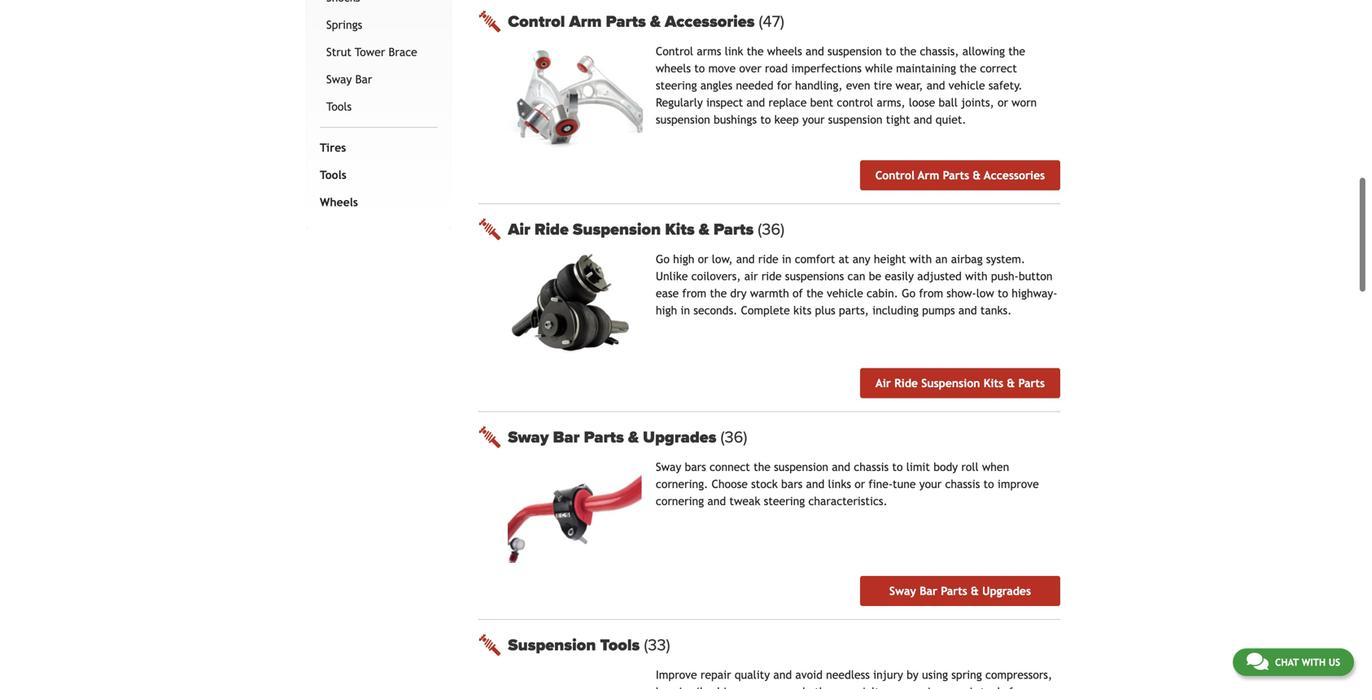 Task type: describe. For each thing, give the bounding box(es) containing it.
1 horizontal spatial air
[[876, 377, 891, 390]]

choose
[[712, 478, 748, 491]]

suspensions
[[785, 270, 844, 283]]

low,
[[712, 253, 733, 266]]

chat
[[1275, 657, 1299, 668]]

links
[[828, 478, 851, 491]]

0 horizontal spatial upgrades
[[643, 428, 717, 447]]

needed
[[736, 79, 774, 92]]

joints,
[[961, 96, 994, 109]]

control
[[837, 96, 874, 109]]

control arms link the wheels and suspension to the chassis, allowing the wheels to move over road imperfections while maintaining the correct steering angles needed for handling, even tire wear, and vehicle safety. regularly inspect and replace bent control arms, loose ball joints, or worn suspension bushings to keep your suspension tight and quiet.
[[656, 45, 1037, 126]]

1 vertical spatial sway bar parts & upgrades
[[890, 585, 1031, 598]]

ball
[[939, 96, 958, 109]]

stock
[[751, 478, 778, 491]]

1 vertical spatial tools
[[320, 168, 347, 181]]

2 vertical spatial tools
[[600, 636, 640, 655]]

at
[[839, 253, 849, 266]]

complete
[[741, 304, 790, 317]]

control arm parts & accessories for the bottommost control arm parts & accessories link
[[876, 169, 1045, 182]]

and down show-
[[959, 304, 977, 317]]

cornering.
[[656, 478, 708, 491]]

wheels link
[[317, 189, 435, 216]]

dry
[[730, 287, 747, 300]]

link
[[725, 45, 743, 58]]

body
[[934, 461, 958, 474]]

control arm parts & accessories for top control arm parts & accessories link
[[508, 12, 759, 31]]

suspension inside sway bars connect the suspension and chassis to limit body roll when cornering. choose stock bars and links or fine-tune your chassis to improve cornering and tweak steering characteristics.
[[774, 461, 829, 474]]

to down when
[[984, 478, 994, 491]]

0 vertical spatial in
[[782, 253, 792, 266]]

tune
[[893, 478, 916, 491]]

0 vertical spatial sway bar parts & upgrades
[[508, 428, 721, 447]]

arms,
[[877, 96, 906, 109]]

safety.
[[989, 79, 1023, 92]]

airbag
[[951, 253, 983, 266]]

1 vertical spatial bars
[[781, 478, 803, 491]]

accessories for the bottommost control arm parts & accessories link
[[984, 169, 1045, 182]]

improve
[[998, 478, 1039, 491]]

0 vertical spatial go
[[656, 253, 670, 266]]

steering inside sway bars connect the suspension and chassis to limit body roll when cornering. choose stock bars and links or fine-tune your chassis to improve cornering and tweak steering characteristics.
[[764, 495, 805, 508]]

system.
[[986, 253, 1026, 266]]

1 vertical spatial bar
[[553, 428, 580, 447]]

seconds.
[[694, 304, 738, 317]]

sway bars connect the suspension and chassis to limit body roll when cornering. choose stock bars and links or fine-tune your chassis to improve cornering and tweak steering characteristics.
[[656, 461, 1039, 508]]

vehicle inside control arms link the wheels and suspension to the chassis, allowing the wheels to move over road imperfections while maintaining the correct steering angles needed for handling, even tire wear, and vehicle safety. regularly inspect and replace bent control arms, loose ball joints, or worn suspension bushings to keep your suspension tight and quiet.
[[949, 79, 985, 92]]

correct
[[980, 62, 1017, 75]]

suspension down control
[[828, 113, 883, 126]]

inspect
[[706, 96, 743, 109]]

be
[[869, 270, 882, 283]]

0 vertical spatial control
[[508, 12, 565, 31]]

1 vertical spatial sway bar parts & upgrades link
[[860, 576, 1061, 606]]

arm for top control arm parts & accessories link
[[569, 12, 602, 31]]

and down 'choose'
[[708, 495, 726, 508]]

strut tower brace
[[326, 45, 417, 58]]

sway for sway bar link
[[326, 73, 352, 86]]

and left links
[[806, 478, 825, 491]]

0 vertical spatial control arm parts & accessories link
[[508, 12, 1061, 31]]

plus
[[815, 304, 836, 317]]

tools inside suspension subcategories element
[[326, 100, 352, 113]]

tower
[[355, 45, 385, 58]]

tight
[[886, 113, 910, 126]]

0 horizontal spatial kits
[[665, 220, 695, 239]]

go high or low, and ride in comfort at any height with an airbag system. unlike coilovers, air ride suspensions can be easily adjusted with push-button ease from the dry warmth of the vehicle cabin. go from show-low to highway- high in seconds. complete kits plus parts, including pumps and tanks.
[[656, 253, 1058, 317]]

wheels
[[320, 196, 358, 209]]

2 vertical spatial suspension
[[508, 636, 596, 655]]

suspension up the while
[[828, 45, 882, 58]]

brace
[[389, 45, 417, 58]]

your inside sway bars connect the suspension and chassis to limit body roll when cornering. choose stock bars and links or fine-tune your chassis to improve cornering and tweak steering characteristics.
[[920, 478, 942, 491]]

springs
[[326, 18, 362, 31]]

while
[[865, 62, 893, 75]]

0 vertical spatial chassis
[[854, 461, 889, 474]]

the up correct
[[1009, 45, 1026, 58]]

to up tune
[[892, 461, 903, 474]]

push-
[[991, 270, 1019, 283]]

0 horizontal spatial bars
[[685, 461, 706, 474]]

over
[[739, 62, 762, 75]]

highway-
[[1012, 287, 1058, 300]]

connect
[[710, 461, 750, 474]]

and down maintaining at top
[[927, 79, 945, 92]]

cornering
[[656, 495, 704, 508]]

adjusted
[[918, 270, 962, 283]]

1 horizontal spatial go
[[902, 287, 916, 300]]

tanks.
[[981, 304, 1012, 317]]

move
[[709, 62, 736, 75]]

imperfections
[[791, 62, 862, 75]]

roll
[[962, 461, 979, 474]]

sway bar link
[[323, 66, 435, 93]]

an
[[936, 253, 948, 266]]

and up links
[[832, 461, 851, 474]]

1 horizontal spatial wheels
[[767, 45, 802, 58]]

suspension down regularly in the top of the page
[[656, 113, 710, 126]]

1 vertical spatial air ride suspension kits & parts link
[[860, 368, 1061, 398]]

suspension subcategories element
[[320, 0, 438, 128]]

unlike
[[656, 270, 688, 283]]

1 horizontal spatial ride
[[895, 377, 918, 390]]

the up over
[[747, 45, 764, 58]]

characteristics.
[[809, 495, 888, 508]]

strut
[[326, 45, 352, 58]]

your inside control arms link the wheels and suspension to the chassis, allowing the wheels to move over road imperfections while maintaining the correct steering angles needed for handling, even tire wear, and vehicle safety. regularly inspect and replace bent control arms, loose ball joints, or worn suspension bushings to keep your suspension tight and quiet.
[[803, 113, 825, 126]]

sway inside sway bars connect the suspension and chassis to limit body roll when cornering. choose stock bars and links or fine-tune your chassis to improve cornering and tweak steering characteristics.
[[656, 461, 682, 474]]

coilovers,
[[692, 270, 741, 283]]

0 vertical spatial tools link
[[323, 93, 435, 120]]

control inside control arms link the wheels and suspension to the chassis, allowing the wheels to move over road imperfections while maintaining the correct steering angles needed for handling, even tire wear, and vehicle safety. regularly inspect and replace bent control arms, loose ball joints, or worn suspension bushings to keep your suspension tight and quiet.
[[656, 45, 694, 58]]

when
[[982, 461, 1009, 474]]

easily
[[885, 270, 914, 283]]

or inside sway bars connect the suspension and chassis to limit body roll when cornering. choose stock bars and links or fine-tune your chassis to improve cornering and tweak steering characteristics.
[[855, 478, 865, 491]]

chat with us
[[1275, 657, 1341, 668]]

sway bar
[[326, 73, 372, 86]]

any
[[853, 253, 871, 266]]

the down 'coilovers,'
[[710, 287, 727, 300]]

0 vertical spatial sway bar parts & upgrades link
[[508, 428, 1061, 447]]

warmth
[[750, 287, 789, 300]]

with inside 'link'
[[1302, 657, 1326, 668]]

steering inside control arms link the wheels and suspension to the chassis, allowing the wheels to move over road imperfections while maintaining the correct steering angles needed for handling, even tire wear, and vehicle safety. regularly inspect and replace bent control arms, loose ball joints, or worn suspension bushings to keep your suspension tight and quiet.
[[656, 79, 697, 92]]

parts,
[[839, 304, 869, 317]]

air
[[745, 270, 758, 283]]

low
[[976, 287, 994, 300]]

strut tower brace link
[[323, 39, 435, 66]]

0 horizontal spatial air ride suspension kits & parts
[[508, 220, 758, 239]]

1 from from the left
[[682, 287, 707, 300]]

even
[[846, 79, 871, 92]]

1 horizontal spatial upgrades
[[983, 585, 1031, 598]]

worn
[[1012, 96, 1037, 109]]

1 vertical spatial in
[[681, 304, 690, 317]]

and down needed
[[747, 96, 765, 109]]

maintaining
[[896, 62, 956, 75]]

tires link
[[317, 134, 435, 161]]

1 vertical spatial tools link
[[317, 161, 435, 189]]

wear,
[[896, 79, 923, 92]]

0 vertical spatial air ride suspension kits & parts link
[[508, 220, 1061, 239]]



Task type: locate. For each thing, give the bounding box(es) containing it.
tools link down "sway bar"
[[323, 93, 435, 120]]

1 vertical spatial high
[[656, 304, 677, 317]]

air ride suspension kits & parts link up comfort
[[508, 220, 1061, 239]]

0 horizontal spatial in
[[681, 304, 690, 317]]

1 vertical spatial with
[[965, 270, 988, 283]]

bars right stock
[[781, 478, 803, 491]]

or right links
[[855, 478, 865, 491]]

1 vertical spatial vehicle
[[827, 287, 863, 300]]

0 horizontal spatial steering
[[656, 79, 697, 92]]

1 horizontal spatial with
[[965, 270, 988, 283]]

road
[[765, 62, 788, 75]]

sway for the bottom sway bar parts & upgrades 'link'
[[890, 585, 917, 598]]

2 horizontal spatial with
[[1302, 657, 1326, 668]]

0 vertical spatial high
[[673, 253, 695, 266]]

0 vertical spatial or
[[998, 96, 1008, 109]]

go
[[656, 253, 670, 266], [902, 287, 916, 300]]

2 vertical spatial with
[[1302, 657, 1326, 668]]

the right of
[[807, 287, 824, 300]]

1 horizontal spatial kits
[[984, 377, 1004, 390]]

suspension for topmost air ride suspension kits & parts link
[[573, 220, 661, 239]]

0 horizontal spatial control arm parts & accessories
[[508, 12, 759, 31]]

1 vertical spatial upgrades
[[983, 585, 1031, 598]]

0 vertical spatial vehicle
[[949, 79, 985, 92]]

arm for the bottommost control arm parts & accessories link
[[918, 169, 940, 182]]

can
[[848, 270, 866, 283]]

0 horizontal spatial ride
[[535, 220, 569, 239]]

0 horizontal spatial bar
[[355, 73, 372, 86]]

tools link
[[323, 93, 435, 120], [317, 161, 435, 189]]

comfort
[[795, 253, 835, 266]]

steering up regularly in the top of the page
[[656, 79, 697, 92]]

or left low, in the right top of the page
[[698, 253, 709, 266]]

air ride suspension kits & parts
[[508, 220, 758, 239], [876, 377, 1045, 390]]

suspension
[[828, 45, 882, 58], [656, 113, 710, 126], [828, 113, 883, 126], [774, 461, 829, 474]]

control arm parts & accessories link up road on the top
[[508, 12, 1061, 31]]

1 horizontal spatial steering
[[764, 495, 805, 508]]

suspension
[[573, 220, 661, 239], [922, 377, 980, 390], [508, 636, 596, 655]]

0 horizontal spatial or
[[698, 253, 709, 266]]

1 horizontal spatial your
[[920, 478, 942, 491]]

for
[[777, 79, 792, 92]]

suspension tools
[[508, 636, 644, 655]]

1 vertical spatial wheels
[[656, 62, 691, 75]]

wheels up road on the top
[[767, 45, 802, 58]]

kits
[[665, 220, 695, 239], [984, 377, 1004, 390]]

including
[[873, 304, 919, 317]]

keep
[[775, 113, 799, 126]]

2 from from the left
[[919, 287, 943, 300]]

in left comfort
[[782, 253, 792, 266]]

allowing
[[963, 45, 1005, 58]]

kits
[[794, 304, 812, 317]]

0 horizontal spatial go
[[656, 253, 670, 266]]

height
[[874, 253, 906, 266]]

or inside go high or low, and ride in comfort at any height with an airbag system. unlike coilovers, air ride suspensions can be easily adjusted with push-button ease from the dry warmth of the vehicle cabin. go from show-low to highway- high in seconds. complete kits plus parts, including pumps and tanks.
[[698, 253, 709, 266]]

with left us
[[1302, 657, 1326, 668]]

go up unlike
[[656, 253, 670, 266]]

from up pumps
[[919, 287, 943, 300]]

2 horizontal spatial bar
[[920, 585, 938, 598]]

loose
[[909, 96, 935, 109]]

sway inside suspension subcategories element
[[326, 73, 352, 86]]

0 vertical spatial ride
[[758, 253, 779, 266]]

1 vertical spatial air
[[876, 377, 891, 390]]

0 vertical spatial upgrades
[[643, 428, 717, 447]]

suspension tools link
[[508, 636, 1061, 655]]

from right ease
[[682, 287, 707, 300]]

0 vertical spatial suspension
[[573, 220, 661, 239]]

1 horizontal spatial air ride suspension kits & parts
[[876, 377, 1045, 390]]

1 vertical spatial accessories
[[984, 169, 1045, 182]]

1 vertical spatial go
[[902, 287, 916, 300]]

vehicle up joints,
[[949, 79, 985, 92]]

control arm parts & accessories up 'arms'
[[508, 12, 759, 31]]

tools
[[326, 100, 352, 113], [320, 168, 347, 181], [600, 636, 640, 655]]

parts
[[606, 12, 646, 31], [943, 169, 970, 182], [714, 220, 754, 239], [1019, 377, 1045, 390], [584, 428, 624, 447], [941, 585, 968, 598]]

angles
[[701, 79, 733, 92]]

1 vertical spatial control arm parts & accessories link
[[860, 160, 1061, 190]]

sway inside 'link'
[[890, 585, 917, 598]]

ride
[[535, 220, 569, 239], [895, 377, 918, 390]]

0 vertical spatial arm
[[569, 12, 602, 31]]

0 horizontal spatial from
[[682, 287, 707, 300]]

1 vertical spatial air ride suspension kits & parts
[[876, 377, 1045, 390]]

chat with us link
[[1233, 649, 1354, 676]]

of
[[793, 287, 803, 300]]

2 vertical spatial control
[[876, 169, 915, 182]]

steering down stock
[[764, 495, 805, 508]]

arm up control arm parts & accessories thumbnail image
[[569, 12, 602, 31]]

and up imperfections
[[806, 45, 824, 58]]

springs link
[[323, 11, 435, 39]]

sway bar parts & upgrades thumbnail image image
[[508, 462, 643, 563]]

air
[[508, 220, 531, 239], [876, 377, 891, 390]]

air ride suspension kits & parts link down pumps
[[860, 368, 1061, 398]]

1 horizontal spatial arm
[[918, 169, 940, 182]]

vehicle inside go high or low, and ride in comfort at any height with an airbag system. unlike coilovers, air ride suspensions can be easily adjusted with push-button ease from the dry warmth of the vehicle cabin. go from show-low to highway- high in seconds. complete kits plus parts, including pumps and tanks.
[[827, 287, 863, 300]]

comments image
[[1247, 652, 1269, 672]]

control arm parts & accessories
[[508, 12, 759, 31], [876, 169, 1045, 182]]

high down ease
[[656, 304, 677, 317]]

control arm parts & accessories link down quiet.
[[860, 160, 1061, 190]]

the up maintaining at top
[[900, 45, 917, 58]]

wheels
[[767, 45, 802, 58], [656, 62, 691, 75]]

or inside control arms link the wheels and suspension to the chassis, allowing the wheels to move over road imperfections while maintaining the correct steering angles needed for handling, even tire wear, and vehicle safety. regularly inspect and replace bent control arms, loose ball joints, or worn suspension bushings to keep your suspension tight and quiet.
[[998, 96, 1008, 109]]

regularly
[[656, 96, 703, 109]]

accessories up 'arms'
[[665, 12, 755, 31]]

to up the while
[[886, 45, 896, 58]]

sway for the topmost sway bar parts & upgrades 'link'
[[508, 428, 549, 447]]

wheels up regularly in the top of the page
[[656, 62, 691, 75]]

1 vertical spatial ride
[[762, 270, 782, 283]]

&
[[650, 12, 661, 31], [973, 169, 981, 182], [699, 220, 710, 239], [1007, 377, 1015, 390], [628, 428, 639, 447], [971, 585, 979, 598]]

0 vertical spatial ride
[[535, 220, 569, 239]]

1 horizontal spatial or
[[855, 478, 865, 491]]

with left an
[[910, 253, 932, 266]]

the inside sway bars connect the suspension and chassis to limit body roll when cornering. choose stock bars and links or fine-tune your chassis to improve cornering and tweak steering characteristics.
[[754, 461, 771, 474]]

tires
[[320, 141, 346, 154]]

to inside go high or low, and ride in comfort at any height with an airbag system. unlike coilovers, air ride suspensions can be easily adjusted with push-button ease from the dry warmth of the vehicle cabin. go from show-low to highway- high in seconds. complete kits plus parts, including pumps and tanks.
[[998, 287, 1009, 300]]

0 vertical spatial steering
[[656, 79, 697, 92]]

0 horizontal spatial arm
[[569, 12, 602, 31]]

fine-
[[869, 478, 893, 491]]

1 vertical spatial or
[[698, 253, 709, 266]]

to left keep
[[760, 113, 771, 126]]

bar inside suspension subcategories element
[[355, 73, 372, 86]]

handling,
[[795, 79, 843, 92]]

and down loose
[[914, 113, 932, 126]]

bent
[[810, 96, 834, 109]]

accessories down worn
[[984, 169, 1045, 182]]

chassis up fine-
[[854, 461, 889, 474]]

control arm parts & accessories down quiet.
[[876, 169, 1045, 182]]

1 vertical spatial control arm parts & accessories
[[876, 169, 1045, 182]]

2 horizontal spatial or
[[998, 96, 1008, 109]]

0 vertical spatial bar
[[355, 73, 372, 86]]

1 horizontal spatial in
[[782, 253, 792, 266]]

0 horizontal spatial chassis
[[854, 461, 889, 474]]

1 horizontal spatial vehicle
[[949, 79, 985, 92]]

0 vertical spatial your
[[803, 113, 825, 126]]

show-
[[947, 287, 976, 300]]

kits up unlike
[[665, 220, 695, 239]]

the up stock
[[754, 461, 771, 474]]

limit
[[906, 461, 930, 474]]

your down limit
[[920, 478, 942, 491]]

quiet.
[[936, 113, 967, 126]]

accessories for top control arm parts & accessories link
[[665, 12, 755, 31]]

sway bar parts & upgrades
[[508, 428, 721, 447], [890, 585, 1031, 598]]

arm down quiet.
[[918, 169, 940, 182]]

0 horizontal spatial with
[[910, 253, 932, 266]]

1 vertical spatial chassis
[[945, 478, 980, 491]]

0 vertical spatial air ride suspension kits & parts
[[508, 220, 758, 239]]

0 horizontal spatial accessories
[[665, 12, 755, 31]]

and up "air"
[[736, 253, 755, 266]]

high up unlike
[[673, 253, 695, 266]]

bars
[[685, 461, 706, 474], [781, 478, 803, 491]]

1 vertical spatial control
[[656, 45, 694, 58]]

bushings
[[714, 113, 757, 126]]

tools link up the wheels
[[317, 161, 435, 189]]

1 vertical spatial kits
[[984, 377, 1004, 390]]

air ride suspension kits & parts thumbnail image image
[[508, 254, 643, 355]]

steering
[[656, 79, 697, 92], [764, 495, 805, 508]]

suspension up stock
[[774, 461, 829, 474]]

pumps
[[922, 304, 955, 317]]

replace
[[769, 96, 807, 109]]

0 vertical spatial tools
[[326, 100, 352, 113]]

arms
[[697, 45, 721, 58]]

0 horizontal spatial sway bar parts & upgrades
[[508, 428, 721, 447]]

to down 'arms'
[[695, 62, 705, 75]]

1 vertical spatial ride
[[895, 377, 918, 390]]

control arm parts & accessories link
[[508, 12, 1061, 31], [860, 160, 1061, 190]]

button
[[1019, 270, 1053, 283]]

go down easily
[[902, 287, 916, 300]]

air ride suspension kits & parts up unlike
[[508, 220, 758, 239]]

cabin.
[[867, 287, 899, 300]]

and
[[806, 45, 824, 58], [927, 79, 945, 92], [747, 96, 765, 109], [914, 113, 932, 126], [736, 253, 755, 266], [959, 304, 977, 317], [832, 461, 851, 474], [806, 478, 825, 491], [708, 495, 726, 508]]

1 vertical spatial steering
[[764, 495, 805, 508]]

kits down tanks.
[[984, 377, 1004, 390]]

air ride suspension kits & parts link
[[508, 220, 1061, 239], [860, 368, 1061, 398]]

0 vertical spatial accessories
[[665, 12, 755, 31]]

2 horizontal spatial control
[[876, 169, 915, 182]]

tweak
[[730, 495, 761, 508]]

0 horizontal spatial your
[[803, 113, 825, 126]]

to
[[886, 45, 896, 58], [695, 62, 705, 75], [760, 113, 771, 126], [998, 287, 1009, 300], [892, 461, 903, 474], [984, 478, 994, 491]]

1 horizontal spatial chassis
[[945, 478, 980, 491]]

ride down including
[[895, 377, 918, 390]]

with up the low
[[965, 270, 988, 283]]

chassis down roll
[[945, 478, 980, 491]]

your down 'bent' in the right of the page
[[803, 113, 825, 126]]

air ride suspension kits & parts down pumps
[[876, 377, 1045, 390]]

chassis,
[[920, 45, 959, 58]]

ride up air ride suspension kits & parts thumbnail image
[[535, 220, 569, 239]]

ease
[[656, 287, 679, 300]]

0 vertical spatial kits
[[665, 220, 695, 239]]

1 horizontal spatial accessories
[[984, 169, 1045, 182]]

0 horizontal spatial vehicle
[[827, 287, 863, 300]]

0 vertical spatial air
[[508, 220, 531, 239]]

0 horizontal spatial wheels
[[656, 62, 691, 75]]

0 horizontal spatial air
[[508, 220, 531, 239]]

tire
[[874, 79, 892, 92]]

vehicle up parts,
[[827, 287, 863, 300]]

1 vertical spatial your
[[920, 478, 942, 491]]

1 horizontal spatial from
[[919, 287, 943, 300]]

in left 'seconds.'
[[681, 304, 690, 317]]

the down allowing
[[960, 62, 977, 75]]

1 horizontal spatial control arm parts & accessories
[[876, 169, 1045, 182]]

0 vertical spatial bars
[[685, 461, 706, 474]]

0 horizontal spatial control
[[508, 12, 565, 31]]

from
[[682, 287, 707, 300], [919, 287, 943, 300]]

0 vertical spatial wheels
[[767, 45, 802, 58]]

us
[[1329, 657, 1341, 668]]

sway bar parts & upgrades link
[[508, 428, 1061, 447], [860, 576, 1061, 606]]

bars up cornering.
[[685, 461, 706, 474]]

to down push-
[[998, 287, 1009, 300]]

0 vertical spatial control arm parts & accessories
[[508, 12, 759, 31]]

1 horizontal spatial control
[[656, 45, 694, 58]]

control arm parts & accessories thumbnail image image
[[508, 46, 643, 147]]

or down safety.
[[998, 96, 1008, 109]]

suspension for the bottom air ride suspension kits & parts link
[[922, 377, 980, 390]]

ride
[[758, 253, 779, 266], [762, 270, 782, 283]]

0 vertical spatial with
[[910, 253, 932, 266]]



Task type: vqa. For each thing, say whether or not it's contained in the screenshot.
the topmost Delete image
no



